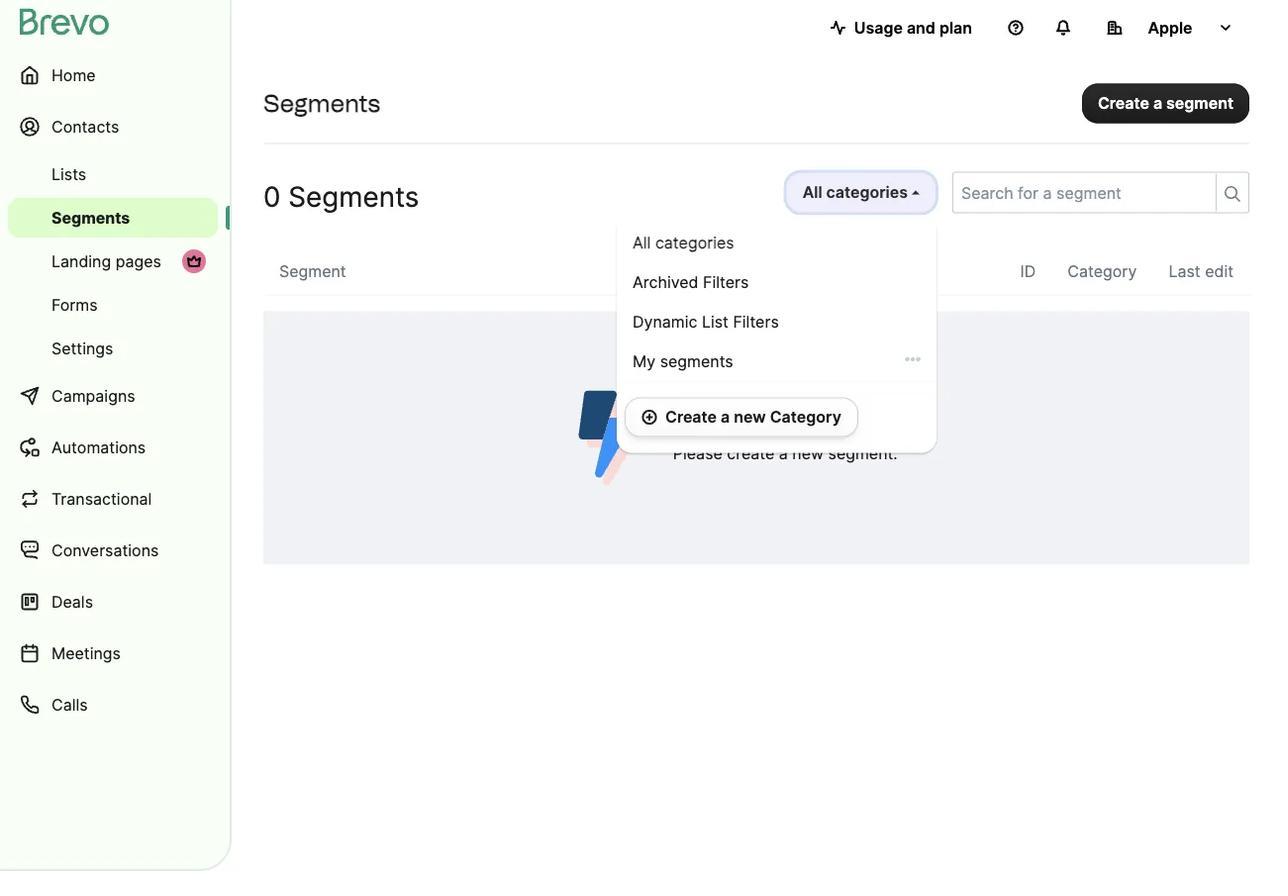 Task type: describe. For each thing, give the bounding box(es) containing it.
pages
[[116, 252, 161, 271]]

usage
[[854, 18, 903, 37]]

my
[[633, 352, 656, 371]]

usage and plan button
[[815, 8, 988, 48]]

apple
[[1148, 18, 1193, 37]]

my segments
[[633, 352, 733, 371]]

dynamic list filters
[[633, 312, 779, 332]]

a for segment
[[1153, 93, 1163, 113]]

calls
[[51, 695, 88, 714]]

contacts link
[[8, 103, 218, 151]]

create for create a new category
[[665, 407, 717, 427]]

meetings
[[51, 644, 121, 663]]

campaigns
[[51, 386, 135, 405]]

1 vertical spatial filters
[[733, 312, 779, 332]]

segment.
[[828, 444, 898, 463]]

please
[[673, 444, 723, 463]]

segments up landing on the top left of the page
[[51, 208, 130, 227]]

last edit
[[1169, 262, 1234, 281]]

transactional
[[51, 489, 152, 508]]

1 vertical spatial new
[[793, 444, 824, 463]]

deals
[[51, 592, 93, 611]]

usage and plan
[[854, 18, 972, 37]]

segment
[[1167, 93, 1234, 113]]

conversations link
[[8, 527, 218, 574]]

home
[[51, 65, 96, 85]]

new inside button
[[734, 407, 766, 427]]

plan
[[940, 18, 972, 37]]

a for new
[[721, 407, 730, 427]]

0 horizontal spatial all categories
[[633, 233, 734, 253]]

1 vertical spatial categories
[[655, 233, 734, 253]]

id
[[1020, 262, 1036, 281]]

segments link
[[8, 198, 218, 238]]

segments right 0
[[288, 180, 419, 213]]

create a segment button
[[1082, 83, 1250, 123]]

and
[[907, 18, 936, 37]]

archived
[[633, 273, 699, 292]]

any
[[808, 411, 839, 433]]

forms
[[51, 295, 98, 314]]

search image
[[1225, 186, 1241, 202]]

0
[[263, 180, 281, 213]]

settings
[[51, 339, 113, 358]]

search button
[[1216, 174, 1249, 211]]

edit
[[1205, 262, 1234, 281]]

segment
[[279, 262, 346, 281]]

0 vertical spatial category
[[1068, 262, 1137, 281]]

automations link
[[8, 424, 218, 471]]

categories inside button
[[826, 183, 908, 202]]

0 vertical spatial filters
[[703, 273, 749, 292]]

meetings link
[[8, 630, 218, 677]]



Task type: locate. For each thing, give the bounding box(es) containing it.
create left segment
[[1098, 93, 1150, 113]]

conversations
[[51, 541, 159, 560]]

automations
[[51, 438, 146, 457]]

1 horizontal spatial a
[[779, 444, 788, 463]]

1 vertical spatial all categories
[[633, 233, 734, 253]]

0 vertical spatial new
[[734, 407, 766, 427]]

1 vertical spatial create
[[665, 407, 717, 427]]

settings link
[[8, 329, 218, 368]]

create a new category button
[[625, 398, 858, 437]]

contacts
[[51, 117, 119, 136]]

0 segments
[[263, 180, 419, 213]]

dynamic
[[633, 312, 698, 332]]

you
[[673, 411, 706, 433]]

a
[[1153, 93, 1163, 113], [721, 407, 730, 427], [779, 444, 788, 463]]

landing pages
[[51, 252, 161, 271]]

1 horizontal spatial categories
[[826, 183, 908, 202]]

categories
[[826, 183, 908, 202], [655, 233, 734, 253]]

segments up the 0 segments
[[263, 89, 380, 117]]

transactional link
[[8, 475, 218, 523]]

list
[[702, 312, 729, 332]]

apple button
[[1091, 8, 1250, 48]]

0 horizontal spatial categories
[[655, 233, 734, 253]]

filters up list
[[703, 273, 749, 292]]

archived filters
[[633, 273, 749, 292]]

all categories button
[[786, 172, 937, 213]]

a down have
[[779, 444, 788, 463]]

0 horizontal spatial new
[[734, 407, 766, 427]]

don't
[[711, 411, 755, 433]]

2 horizontal spatial a
[[1153, 93, 1163, 113]]

last
[[1169, 262, 1201, 281]]

landing pages link
[[8, 242, 218, 281]]

Search for a segment search field
[[954, 173, 1208, 212]]

0 vertical spatial a
[[1153, 93, 1163, 113]]

all categories
[[803, 183, 908, 202], [633, 233, 734, 253]]

campaigns link
[[8, 372, 218, 420]]

category inside button
[[770, 407, 842, 427]]

home link
[[8, 51, 218, 99]]

forms link
[[8, 285, 218, 325]]

lists
[[51, 164, 86, 184]]

segments.
[[844, 411, 935, 433]]

0 horizontal spatial category
[[770, 407, 842, 427]]

1 horizontal spatial all categories
[[803, 183, 908, 202]]

0 vertical spatial categories
[[826, 183, 908, 202]]

1 horizontal spatial create
[[1098, 93, 1150, 113]]

create for create a segment
[[1098, 93, 1150, 113]]

landing
[[51, 252, 111, 271]]

0 vertical spatial all categories
[[803, 183, 908, 202]]

lists link
[[8, 154, 218, 194]]

0 vertical spatial create
[[1098, 93, 1150, 113]]

left___rvooi image
[[186, 253, 202, 269]]

0 horizontal spatial all
[[633, 233, 651, 253]]

0 horizontal spatial create
[[665, 407, 717, 427]]

create a segment
[[1098, 93, 1234, 113]]

a inside the create a segment button
[[1153, 93, 1163, 113]]

new down you don't have any segments.
[[793, 444, 824, 463]]

create inside button
[[665, 407, 717, 427]]

segments
[[660, 352, 733, 371]]

category up please create a new segment.
[[770, 407, 842, 427]]

have
[[761, 411, 802, 433]]

1 vertical spatial a
[[721, 407, 730, 427]]

create inside button
[[1098, 93, 1150, 113]]

create a new category
[[665, 407, 842, 427]]

all categories inside button
[[803, 183, 908, 202]]

0 vertical spatial all
[[803, 183, 822, 202]]

you don't have any segments.
[[673, 411, 935, 433]]

0 horizontal spatial a
[[721, 407, 730, 427]]

create
[[1098, 93, 1150, 113], [665, 407, 717, 427]]

a left segment
[[1153, 93, 1163, 113]]

2 vertical spatial a
[[779, 444, 788, 463]]

filters
[[703, 273, 749, 292], [733, 312, 779, 332]]

1 horizontal spatial category
[[1068, 262, 1137, 281]]

create up please at the bottom of the page
[[665, 407, 717, 427]]

new
[[734, 407, 766, 427], [793, 444, 824, 463]]

segments
[[263, 89, 380, 117], [288, 180, 419, 213], [51, 208, 130, 227]]

category
[[1068, 262, 1137, 281], [770, 407, 842, 427]]

please create a new segment.
[[673, 444, 898, 463]]

1 vertical spatial all
[[633, 233, 651, 253]]

1 vertical spatial category
[[770, 407, 842, 427]]

1 horizontal spatial new
[[793, 444, 824, 463]]

filters right list
[[733, 312, 779, 332]]

a right you
[[721, 407, 730, 427]]

1 horizontal spatial all
[[803, 183, 822, 202]]

category right id
[[1068, 262, 1137, 281]]

new up create
[[734, 407, 766, 427]]

create
[[727, 444, 775, 463]]

a inside create a new category button
[[721, 407, 730, 427]]

deals link
[[8, 578, 218, 626]]

all
[[803, 183, 822, 202], [633, 233, 651, 253]]

all inside button
[[803, 183, 822, 202]]

calls link
[[8, 681, 218, 729]]



Task type: vqa. For each thing, say whether or not it's contained in the screenshot.
Create a new Category
yes



